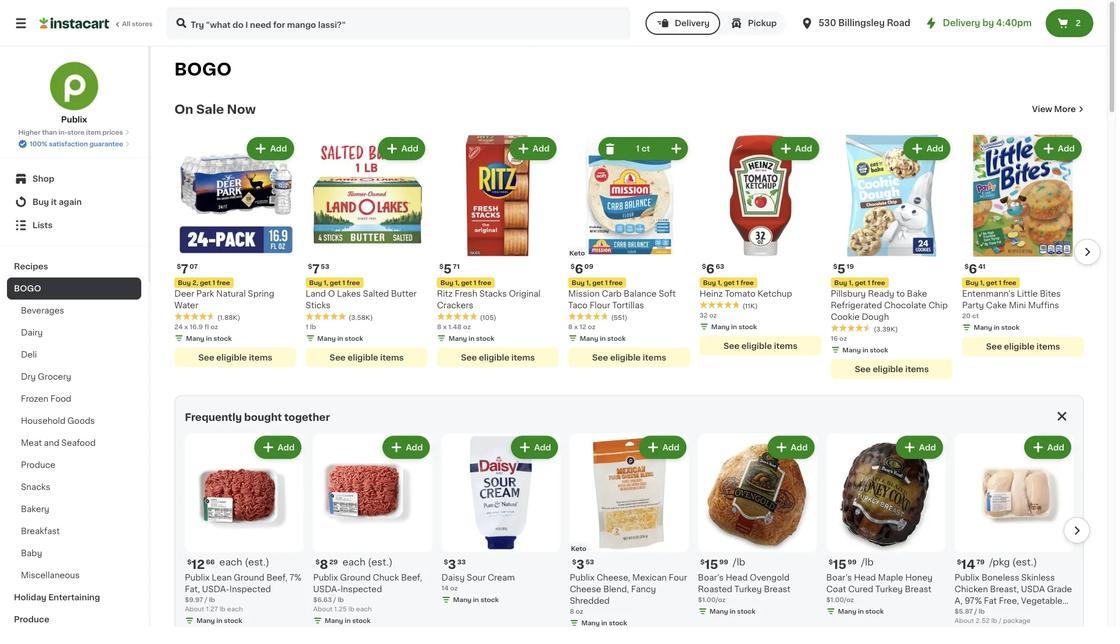 Task type: locate. For each thing, give the bounding box(es) containing it.
instacart logo image
[[40, 16, 109, 30]]

usda-
[[202, 586, 230, 594], [313, 586, 341, 594]]

$ left 63
[[702, 264, 706, 270]]

1 up the fresh
[[474, 280, 476, 286]]

14 down daisy
[[441, 586, 449, 592]]

1 horizontal spatial inspected
[[341, 586, 382, 594]]

refrigerated
[[831, 302, 882, 310]]

bought
[[244, 413, 282, 423]]

daisy sour cream 14 oz
[[441, 574, 515, 592]]

2 breast from the left
[[764, 586, 790, 594]]

usda- down lean
[[202, 586, 230, 594]]

2 $1.00/oz from the left
[[698, 597, 726, 604]]

get right "2,"
[[200, 280, 211, 286]]

2 buy 1, get 1 free from the left
[[309, 280, 360, 286]]

0 horizontal spatial 7
[[181, 263, 188, 275]]

see down 'dough'
[[855, 365, 871, 373]]

1 $ 15 99 from the left
[[829, 559, 857, 571]]

4 buy 1, get 1 free from the left
[[703, 280, 754, 286]]

3 for daisy sour cream
[[448, 559, 456, 571]]

product group containing 12
[[185, 434, 304, 628]]

8 down shredded
[[570, 609, 574, 615]]

1 for pillsbury ready to bake refrigerated chocolate chip cookie dough
[[868, 280, 870, 286]]

$1.00/oz inside "boar's head ovengold roasted turkey breast $1.00/oz"
[[698, 597, 726, 604]]

$15.99 per pound element for ovengold
[[698, 558, 817, 573]]

1,
[[586, 280, 591, 286], [324, 280, 328, 286], [455, 280, 460, 286], [718, 280, 722, 286], [849, 280, 853, 286], [980, 280, 985, 286]]

1 usda- from the left
[[202, 586, 230, 594]]

buy 1, get 1 free
[[572, 280, 623, 286], [309, 280, 360, 286], [440, 280, 491, 286], [703, 280, 754, 286], [834, 280, 885, 286], [966, 280, 1016, 286]]

0 horizontal spatial head
[[726, 574, 748, 583]]

many in stock down "boar's head ovengold roasted turkey breast $1.00/oz"
[[710, 609, 756, 615]]

1 99 from the left
[[848, 560, 857, 566]]

Search field
[[167, 8, 629, 38]]

eligible
[[741, 342, 772, 350], [1004, 343, 1035, 351], [216, 354, 247, 362], [610, 354, 641, 362], [348, 354, 378, 362], [479, 354, 509, 362], [873, 365, 903, 373]]

food
[[50, 395, 71, 403]]

see for entenmann's little bites party cake mini muffins
[[986, 343, 1002, 351]]

buy up land
[[309, 280, 322, 286]]

2 ground from the left
[[340, 574, 371, 583]]

4 1, from the left
[[718, 280, 722, 286]]

remove mission carb balance soft taco flour tortillas image
[[603, 142, 617, 156]]

3 (est.) from the left
[[1012, 558, 1037, 567]]

0 vertical spatial 12
[[580, 324, 586, 330]]

1 vertical spatial produce
[[14, 616, 49, 624]]

$ left 09
[[571, 264, 575, 270]]

publix link
[[49, 60, 100, 126]]

1 inspected from the left
[[230, 586, 271, 594]]

$ inside $ 5 19
[[833, 264, 837, 270]]

frozen food
[[21, 395, 71, 403]]

buy for mission carb balance soft taco flour tortillas
[[572, 280, 585, 286]]

see for ritz fresh stacks original crackers
[[461, 354, 477, 362]]

16
[[831, 335, 838, 342]]

x for 5
[[443, 324, 447, 330]]

turkey inside "boar's head ovengold roasted turkey breast $1.00/oz"
[[734, 586, 762, 594]]

15 up coat
[[833, 559, 847, 571]]

see eligible items button for pillsbury ready to bake refrigerated chocolate chip cookie dough
[[831, 359, 953, 379]]

1 horizontal spatial each (est.)
[[343, 558, 393, 567]]

daisy
[[441, 574, 465, 583]]

publix for publix lean ground beef, 7% fat, usda-inspected $9.97 / lb about 1.27 lb each
[[185, 574, 210, 583]]

0 horizontal spatial 15
[[705, 559, 718, 571]]

eligible for pillsbury ready to bake refrigerated chocolate chip cookie dough
[[873, 365, 903, 373]]

publix
[[61, 116, 87, 124], [185, 574, 210, 583], [313, 574, 338, 583], [570, 574, 595, 583], [955, 574, 980, 583]]

head inside "boar's head ovengold roasted turkey breast $1.00/oz"
[[726, 574, 748, 583]]

inspected down $12.66 each (estimated) element on the left bottom
[[230, 586, 271, 594]]

5 1, from the left
[[849, 280, 853, 286]]

3 free from the left
[[347, 280, 360, 286]]

$ for ritz fresh stacks original crackers
[[439, 264, 444, 270]]

1 horizontal spatial $1.00/oz
[[826, 597, 854, 604]]

2 1, from the left
[[324, 280, 328, 286]]

in down 1.27
[[216, 618, 222, 625]]

/ inside publix lean ground beef, 7% fat, usda-inspected $9.97 / lb about 1.27 lb each
[[205, 597, 207, 604]]

1 5 from the left
[[444, 263, 452, 275]]

2 5 from the left
[[837, 263, 846, 275]]

1 horizontal spatial (est.)
[[368, 558, 393, 567]]

1 15 from the left
[[833, 559, 847, 571]]

beef, for 8
[[401, 574, 422, 583]]

1 vertical spatial bogo
[[14, 285, 41, 293]]

$ inside $ 6 09
[[571, 264, 575, 270]]

2 $ 15 99 from the left
[[700, 559, 728, 571]]

delivery inside the 'delivery by 4:40pm' link
[[943, 19, 980, 27]]

oz inside the daisy sour cream 14 oz
[[450, 586, 458, 592]]

items for land o lakes salted butter sticks
[[380, 354, 404, 362]]

water
[[174, 302, 198, 310]]

usda- inside publix ground chuck beef, usda-inspected $6.63 / lb about 1.25 lb each
[[313, 586, 341, 594]]

lb up 1.27
[[209, 597, 215, 604]]

in down 'dough'
[[862, 347, 868, 353]]

1 /lb from the left
[[861, 558, 874, 567]]

ct right 20
[[972, 313, 979, 319]]

many
[[711, 324, 730, 330], [974, 325, 992, 331], [186, 335, 204, 342], [580, 335, 598, 342], [317, 335, 336, 342], [449, 335, 467, 342], [842, 347, 861, 353], [453, 597, 471, 604], [838, 609, 856, 615], [710, 609, 728, 615], [196, 618, 215, 625], [325, 618, 343, 625], [581, 621, 600, 627]]

1 horizontal spatial ground
[[340, 574, 371, 583]]

see eligible items for land o lakes salted butter sticks
[[330, 354, 404, 362]]

see
[[724, 342, 739, 350], [986, 343, 1002, 351], [198, 354, 214, 362], [592, 354, 608, 362], [330, 354, 346, 362], [461, 354, 477, 362], [855, 365, 871, 373]]

$ inside $ 3 53
[[572, 560, 576, 566]]

1 horizontal spatial 7
[[312, 263, 320, 275]]

5
[[444, 263, 452, 275], [837, 263, 846, 275]]

8 left 29
[[320, 559, 328, 571]]

1 up ready
[[868, 280, 870, 286]]

boar's for boar's head ovengold roasted turkey breast
[[698, 574, 724, 583]]

lb up 1.25
[[338, 597, 344, 604]]

0 horizontal spatial /lb
[[733, 558, 745, 567]]

snacks link
[[7, 477, 141, 499]]

free for stacks
[[478, 280, 491, 286]]

see eligible items button
[[700, 336, 822, 356], [962, 337, 1084, 357], [174, 348, 296, 368], [568, 348, 690, 368], [306, 348, 428, 368], [437, 348, 559, 368], [831, 359, 953, 379]]

/lb for maple
[[861, 558, 874, 567]]

delivery inside delivery button
[[675, 19, 710, 27]]

2 15 from the left
[[705, 559, 718, 571]]

$ 5 71
[[439, 263, 460, 275]]

1 head from the left
[[854, 574, 876, 583]]

0 horizontal spatial 99
[[719, 560, 728, 566]]

0 horizontal spatial $1.00/oz
[[698, 597, 726, 604]]

higher than in-store item prices link
[[18, 128, 130, 137]]

1 breast from the left
[[905, 586, 931, 594]]

many down 8 x 12 oz at the bottom right of page
[[580, 335, 598, 342]]

see eligible items for entenmann's little bites party cake mini muffins
[[986, 343, 1060, 351]]

produce link down seafood
[[7, 455, 141, 477]]

2 99 from the left
[[719, 560, 728, 566]]

6
[[575, 263, 583, 275], [706, 263, 715, 275], [969, 263, 977, 275]]

(est.) for 8
[[368, 558, 393, 567]]

see eligible items for mission carb balance soft taco flour tortillas
[[592, 354, 666, 362]]

1 horizontal spatial about
[[313, 607, 333, 613]]

(3.58k)
[[349, 314, 373, 321]]

baby
[[21, 550, 42, 558]]

meat and seafood
[[21, 439, 96, 448]]

increment quantity of mission carb balance soft taco flour tortillas image
[[669, 142, 683, 156]]

0 horizontal spatial ground
[[234, 574, 264, 583]]

0 horizontal spatial bogo
[[14, 285, 41, 293]]

1 horizontal spatial $15.99 per pound element
[[826, 558, 945, 573]]

6 get from the left
[[855, 280, 866, 286]]

oz down daisy
[[450, 586, 458, 592]]

1 for heinz tomato ketchup
[[736, 280, 739, 286]]

0 vertical spatial 14
[[961, 559, 975, 571]]

3 get from the left
[[330, 280, 341, 286]]

crackers
[[437, 302, 473, 310]]

1, up o
[[324, 280, 328, 286]]

1 horizontal spatial /lb
[[861, 558, 874, 567]]

$ 6 09
[[571, 263, 593, 275]]

recipes link
[[7, 256, 141, 278]]

ritz
[[437, 290, 453, 298]]

1 horizontal spatial 15
[[833, 559, 847, 571]]

None search field
[[166, 7, 630, 40]]

keto up $ 6 09
[[569, 250, 585, 257]]

prices
[[102, 129, 123, 136]]

each (est.) inside $12.66 each (estimated) element
[[219, 558, 269, 567]]

0 vertical spatial produce link
[[7, 455, 141, 477]]

bakery link
[[7, 499, 141, 521]]

0 horizontal spatial (est.)
[[245, 558, 269, 567]]

see down fl
[[198, 354, 214, 362]]

x right 24
[[184, 324, 188, 330]]

$1.00/oz down roasted
[[698, 597, 726, 604]]

0 horizontal spatial about
[[185, 607, 204, 613]]

bogo down recipes on the left of the page
[[14, 285, 41, 293]]

1 beef, from the left
[[266, 574, 287, 583]]

0 vertical spatial 53
[[321, 264, 329, 270]]

8 inside publix cheese, mexican four cheese blend, fancy shredded 8 oz
[[570, 609, 574, 615]]

$ 6 41
[[964, 263, 986, 275]]

1 7 from the left
[[181, 263, 188, 275]]

2 horizontal spatial 6
[[969, 263, 977, 275]]

3 1, from the left
[[455, 280, 460, 286]]

publix for publix cheese, mexican four cheese blend, fancy shredded 8 oz
[[570, 574, 595, 583]]

5 left 71
[[444, 263, 452, 275]]

1 boar's from the left
[[826, 574, 852, 583]]

$ 15 99 for boar's head maple honey coat cured turkey breast
[[829, 559, 857, 571]]

1 free from the left
[[217, 280, 230, 286]]

1 horizontal spatial $ 15 99
[[829, 559, 857, 571]]

dairy
[[21, 329, 43, 337]]

0 vertical spatial ct
[[642, 145, 650, 153]]

1 horizontal spatial 6
[[706, 263, 715, 275]]

holiday entertaining link
[[7, 587, 141, 609]]

2 inspected from the left
[[341, 586, 382, 594]]

dairy link
[[7, 322, 141, 344]]

(est.)
[[245, 558, 269, 567], [368, 558, 393, 567], [1012, 558, 1037, 567]]

1 horizontal spatial boar's
[[826, 574, 852, 583]]

free for lakes
[[347, 280, 360, 286]]

get up tomato
[[724, 280, 735, 286]]

free up ready
[[872, 280, 885, 286]]

1, up mission
[[586, 280, 591, 286]]

2 /lb from the left
[[733, 558, 745, 567]]

x down taco
[[574, 324, 578, 330]]

2 3 from the left
[[448, 559, 456, 571]]

cured
[[848, 586, 873, 594]]

1 ct
[[636, 145, 650, 153]]

24 x 16.9 fl oz
[[174, 324, 218, 330]]

see eligible items for ritz fresh stacks original crackers
[[461, 354, 535, 362]]

5 get from the left
[[724, 280, 735, 286]]

1, for land
[[324, 280, 328, 286]]

oz inside publix cheese, mexican four cheese blend, fancy shredded 8 oz
[[576, 609, 583, 615]]

head for ovengold
[[726, 574, 748, 583]]

publix up chicken
[[955, 574, 980, 583]]

beef,
[[266, 574, 287, 583], [401, 574, 422, 583]]

1 horizontal spatial breast
[[905, 586, 931, 594]]

stock down (3.39k)
[[870, 347, 888, 353]]

1 (est.) from the left
[[245, 558, 269, 567]]

2 head from the left
[[726, 574, 748, 583]]

free for natural
[[217, 280, 230, 286]]

2 get from the left
[[592, 280, 603, 286]]

inspected inside publix lean ground beef, 7% fat, usda-inspected $9.97 / lb about 1.27 lb each
[[230, 586, 271, 594]]

33
[[457, 560, 466, 566]]

3 buy 1, get 1 free from the left
[[440, 280, 491, 286]]

★★★★★
[[700, 301, 740, 309], [700, 301, 740, 309], [174, 313, 215, 321], [174, 313, 215, 321], [568, 313, 609, 321], [568, 313, 609, 321], [306, 313, 346, 321], [306, 313, 346, 321], [437, 313, 478, 321], [437, 313, 478, 321], [831, 324, 872, 333], [831, 324, 872, 333]]

beef, inside publix lean ground beef, 7% fat, usda-inspected $9.97 / lb about 1.27 lb each
[[266, 574, 287, 583]]

$12.66 each (estimated) element
[[185, 558, 304, 573]]

item carousel region
[[158, 130, 1100, 386], [169, 429, 1090, 628]]

ground down $12.66 each (estimated) element on the left bottom
[[234, 574, 264, 583]]

many in stock
[[711, 324, 757, 330], [974, 325, 1020, 331], [186, 335, 232, 342], [580, 335, 626, 342], [317, 335, 363, 342], [449, 335, 494, 342], [842, 347, 888, 353], [453, 597, 499, 604], [838, 609, 884, 615], [710, 609, 756, 615], [196, 618, 242, 625], [325, 618, 371, 625], [581, 621, 627, 627]]

6 free from the left
[[872, 280, 885, 286]]

(est.) up chuck
[[368, 558, 393, 567]]

view more link
[[1032, 103, 1084, 115]]

15 for boar's head ovengold roasted turkey breast
[[705, 559, 718, 571]]

see eligible items button for ritz fresh stacks original crackers
[[437, 348, 559, 368]]

53 inside $ 3 53
[[586, 560, 594, 566]]

free for balance
[[609, 280, 623, 286]]

2 horizontal spatial x
[[574, 324, 578, 330]]

view
[[1032, 105, 1052, 113]]

$ for publix boneless skinless chicken breast, usda grade a, 97% fat free, vegetable fed
[[957, 560, 961, 566]]

6 for mission
[[575, 263, 583, 275]]

items for heinz tomato ketchup
[[774, 342, 798, 350]]

0 horizontal spatial 6
[[575, 263, 583, 275]]

/ inside publix ground chuck beef, usda-inspected $6.63 / lb about 1.25 lb each
[[333, 597, 336, 604]]

$ 14 79
[[957, 559, 985, 571]]

eligible down (1.88k)
[[216, 354, 247, 362]]

7 free from the left
[[1003, 280, 1016, 286]]

100% satisfaction guarantee button
[[18, 137, 130, 149]]

eligible down (3.39k)
[[873, 365, 903, 373]]

coat
[[826, 586, 846, 594]]

$ inside "$ 8 29"
[[315, 560, 320, 566]]

1 horizontal spatial 53
[[586, 560, 594, 566]]

about inside $5.87 / lb about 2.52 lb / package
[[955, 618, 974, 625]]

1 horizontal spatial 5
[[837, 263, 846, 275]]

fresh
[[455, 290, 477, 298]]

1 horizontal spatial delivery
[[943, 19, 980, 27]]

99 up roasted
[[719, 560, 728, 566]]

2 6 from the left
[[706, 263, 715, 275]]

1, for mission
[[586, 280, 591, 286]]

$ for pillsbury ready to bake refrigerated chocolate chip cookie dough
[[833, 264, 837, 270]]

$ 6 63
[[702, 263, 724, 275]]

$ left the 41
[[964, 264, 969, 270]]

see eligible items button down 'mini'
[[962, 337, 1084, 357]]

many in stock down 16 oz
[[842, 347, 888, 353]]

and
[[44, 439, 59, 448]]

1, up the pillsbury
[[849, 280, 853, 286]]

7 get from the left
[[986, 280, 997, 286]]

1 ground from the left
[[234, 574, 264, 583]]

2 $15.99 per pound element from the left
[[698, 558, 817, 573]]

turkey
[[875, 586, 903, 594], [734, 586, 762, 594]]

$ inside $ 14 79
[[957, 560, 961, 566]]

7 for deer
[[181, 263, 188, 275]]

$15.99 per pound element up ovengold
[[698, 558, 817, 573]]

ketchup
[[758, 290, 792, 298]]

all stores link
[[40, 7, 153, 40]]

boar's up coat
[[826, 574, 852, 583]]

get for park
[[200, 280, 211, 286]]

publix inside publix boneless skinless chicken breast, usda grade a, 97% fat free, vegetable fed
[[955, 574, 980, 583]]

eligible down (105)
[[479, 354, 509, 362]]

see eligible items down 'mini'
[[986, 343, 1060, 351]]

section
[[169, 395, 1090, 628]]

0 horizontal spatial boar's
[[698, 574, 724, 583]]

1 horizontal spatial 3
[[576, 559, 584, 571]]

see eligible items down (3.39k)
[[855, 365, 929, 373]]

blend,
[[603, 586, 629, 594]]

1 for deer park natural spring water
[[212, 280, 215, 286]]

1 vertical spatial produce link
[[7, 609, 141, 628]]

1 x from the left
[[184, 324, 188, 330]]

7 up land
[[312, 263, 320, 275]]

6 buy 1, get 1 free from the left
[[966, 280, 1016, 286]]

53 inside '$ 7 53'
[[321, 264, 329, 270]]

buy for ritz fresh stacks original crackers
[[440, 280, 453, 286]]

0 horizontal spatial 12
[[191, 559, 205, 571]]

$ for entenmann's little bites party cake mini muffins
[[964, 264, 969, 270]]

$ for heinz tomato ketchup
[[702, 264, 706, 270]]

$ inside $ 7 07
[[177, 264, 181, 270]]

0 horizontal spatial $15.99 per pound element
[[698, 558, 817, 573]]

lb down sticks
[[310, 324, 316, 330]]

$ up coat
[[829, 560, 833, 566]]

$ inside $ 5 71
[[439, 264, 444, 270]]

0 horizontal spatial 3
[[448, 559, 456, 571]]

$ inside '$ 7 53'
[[308, 264, 312, 270]]

beef, right chuck
[[401, 574, 422, 583]]

5 free from the left
[[741, 280, 754, 286]]

ct left increment quantity of mission carb balance soft taco flour tortillas image
[[642, 145, 650, 153]]

turkey down ovengold
[[734, 586, 762, 594]]

$ inside $ 12 66
[[187, 560, 191, 566]]

product group containing 14
[[955, 434, 1074, 628]]

0 horizontal spatial x
[[184, 324, 188, 330]]

2 horizontal spatial (est.)
[[1012, 558, 1037, 567]]

2 produce link from the top
[[7, 609, 141, 628]]

skinless
[[1021, 574, 1055, 583]]

1 horizontal spatial 99
[[848, 560, 857, 566]]

8
[[568, 324, 573, 330], [437, 324, 441, 330], [320, 559, 328, 571], [570, 609, 574, 615]]

20
[[962, 313, 971, 319]]

in down shredded
[[601, 621, 607, 627]]

each (est.) up lean
[[219, 558, 269, 567]]

1 horizontal spatial usda-
[[313, 586, 341, 594]]

heinz tomato ketchup
[[700, 290, 792, 298]]

again
[[59, 198, 82, 206]]

in down tomato
[[731, 324, 737, 330]]

2 free from the left
[[609, 280, 623, 286]]

(est.) inside $14.79 per package (estimated) element
[[1012, 558, 1037, 567]]

1 $15.99 per pound element from the left
[[826, 558, 945, 573]]

1 up lakes
[[342, 280, 345, 286]]

8 x 1.48 oz
[[437, 324, 471, 330]]

1 vertical spatial 12
[[191, 559, 205, 571]]

1 get from the left
[[200, 280, 211, 286]]

1, for heinz
[[718, 280, 722, 286]]

$ left 71
[[439, 264, 444, 270]]

0 vertical spatial produce
[[21, 462, 55, 470]]

see eligible items button for entenmann's little bites party cake mini muffins
[[962, 337, 1084, 357]]

1 vertical spatial ct
[[972, 313, 979, 319]]

5 for pillsbury
[[837, 263, 846, 275]]

0 horizontal spatial 53
[[321, 264, 329, 270]]

0 vertical spatial item carousel region
[[158, 130, 1100, 386]]

boneless
[[982, 574, 1019, 583]]

1 horizontal spatial 14
[[961, 559, 975, 571]]

fl
[[205, 324, 209, 330]]

buy 1, get 1 free for fresh
[[440, 280, 491, 286]]

stock down publix ground chuck beef, usda-inspected $6.63 / lb about 1.25 lb each
[[352, 618, 371, 625]]

7 left 07
[[181, 263, 188, 275]]

add button
[[248, 138, 293, 159], [379, 138, 424, 159], [511, 138, 555, 159], [773, 138, 818, 159], [904, 138, 949, 159], [1036, 138, 1081, 159], [255, 437, 300, 458], [384, 437, 429, 458], [512, 437, 557, 458], [640, 437, 685, 458], [769, 437, 814, 458], [897, 437, 942, 458], [1025, 437, 1070, 458]]

1 1, from the left
[[586, 280, 591, 286]]

natural
[[216, 290, 246, 298]]

1 $1.00/oz from the left
[[826, 597, 854, 604]]

0 horizontal spatial beef,
[[266, 574, 287, 583]]

1 up tomato
[[736, 280, 739, 286]]

0 horizontal spatial 5
[[444, 263, 452, 275]]

1 turkey from the left
[[875, 586, 903, 594]]

inspected down chuck
[[341, 586, 382, 594]]

0 horizontal spatial delivery
[[675, 19, 710, 27]]

2 7 from the left
[[312, 263, 320, 275]]

3 x from the left
[[443, 324, 447, 330]]

many in stock down shredded
[[581, 621, 627, 627]]

chicken
[[955, 586, 988, 594]]

publix for publix ground chuck beef, usda-inspected $6.63 / lb about 1.25 lb each
[[313, 574, 338, 583]]

$ inside $ 6 41
[[964, 264, 969, 270]]

1 vertical spatial 14
[[441, 586, 449, 592]]

0 horizontal spatial each (est.)
[[219, 558, 269, 567]]

1
[[636, 145, 640, 153], [212, 280, 215, 286], [605, 280, 608, 286], [342, 280, 345, 286], [474, 280, 476, 286], [736, 280, 739, 286], [868, 280, 870, 286], [999, 280, 1002, 286], [306, 324, 308, 330]]

1 right remove mission carb balance soft taco flour tortillas icon at the top
[[636, 145, 640, 153]]

publix inside publix lean ground beef, 7% fat, usda-inspected $9.97 / lb about 1.27 lb each
[[185, 574, 210, 583]]

buy for deer park natural spring water
[[178, 280, 191, 286]]

$ inside $ 3 33
[[444, 560, 448, 566]]

/lb up "boar's head ovengold roasted turkey breast $1.00/oz"
[[733, 558, 745, 567]]

buy left "2,"
[[178, 280, 191, 286]]

2 x from the left
[[574, 324, 578, 330]]

each
[[219, 558, 242, 567], [343, 558, 365, 567], [227, 607, 243, 613], [356, 607, 372, 613]]

0 horizontal spatial 14
[[441, 586, 449, 592]]

53 up cheese at the right bottom
[[586, 560, 594, 566]]

boar's inside "boar's head ovengold roasted turkey breast $1.00/oz"
[[698, 574, 724, 583]]

32 oz
[[700, 312, 717, 318]]

produce down holiday on the bottom left
[[14, 616, 49, 624]]

6 for heinz
[[706, 263, 715, 275]]

/ down 97% at the right of the page
[[974, 609, 977, 615]]

2 turkey from the left
[[734, 586, 762, 594]]

product group
[[174, 135, 296, 368], [306, 135, 428, 368], [437, 135, 559, 368], [568, 135, 690, 368], [700, 135, 822, 356], [831, 135, 953, 379], [962, 135, 1084, 357], [185, 434, 304, 628], [313, 434, 432, 628], [441, 434, 560, 608], [570, 434, 689, 628], [698, 434, 817, 619], [826, 434, 945, 619], [955, 434, 1074, 628]]

beef, inside publix ground chuck beef, usda-inspected $6.63 / lb about 1.25 lb each
[[401, 574, 422, 583]]

1 horizontal spatial x
[[443, 324, 447, 330]]

publix inside publix ground chuck beef, usda-inspected $6.63 / lb about 1.25 lb each
[[313, 574, 338, 583]]

stock down publix lean ground beef, 7% fat, usda-inspected $9.97 / lb about 1.27 lb each
[[224, 618, 242, 625]]

stock down (1.88k)
[[213, 335, 232, 342]]

inspected
[[230, 586, 271, 594], [341, 586, 382, 594]]

/lb for ovengold
[[733, 558, 745, 567]]

$1.00/oz inside boar's head maple honey coat cured turkey breast $1.00/oz
[[826, 597, 854, 604]]

79
[[976, 560, 985, 566]]

1 horizontal spatial turkey
[[875, 586, 903, 594]]

each inside publix lean ground beef, 7% fat, usda-inspected $9.97 / lb about 1.27 lb each
[[227, 607, 243, 613]]

head inside boar's head maple honey coat cured turkey breast $1.00/oz
[[854, 574, 876, 583]]

1 horizontal spatial head
[[854, 574, 876, 583]]

2 boar's from the left
[[698, 574, 724, 583]]

1 vertical spatial 53
[[586, 560, 594, 566]]

6 left the 41
[[969, 263, 977, 275]]

0 horizontal spatial breast
[[764, 586, 790, 594]]

free up carb
[[609, 280, 623, 286]]

buy up mission
[[572, 280, 585, 286]]

1 3 from the left
[[576, 559, 584, 571]]

0 horizontal spatial $ 15 99
[[700, 559, 728, 571]]

guarantee
[[89, 141, 123, 147]]

keto up $ 3 53
[[571, 546, 586, 553]]

$ inside $ 6 63
[[702, 264, 706, 270]]

/ up 1.25
[[333, 597, 336, 604]]

lists link
[[7, 214, 141, 237]]

99
[[848, 560, 857, 566], [719, 560, 728, 566]]

see for deer park natural spring water
[[198, 354, 214, 362]]

0 horizontal spatial turkey
[[734, 586, 762, 594]]

see for mission carb balance soft taco flour tortillas
[[592, 354, 608, 362]]

buy up the pillsbury
[[834, 280, 847, 286]]

1 horizontal spatial beef,
[[401, 574, 422, 583]]

see eligible items for heinz tomato ketchup
[[724, 342, 798, 350]]

boar's inside boar's head maple honey coat cured turkey breast $1.00/oz
[[826, 574, 852, 583]]

07
[[190, 264, 198, 270]]

1 vertical spatial item carousel region
[[169, 429, 1090, 628]]

53 for 3
[[586, 560, 594, 566]]

5 buy 1, get 1 free from the left
[[834, 280, 885, 286]]

(est.) inside $8.29 each (estimated) element
[[368, 558, 393, 567]]

2 beef, from the left
[[401, 574, 422, 583]]

get up the pillsbury
[[855, 280, 866, 286]]

1 6 from the left
[[575, 263, 583, 275]]

item carousel region containing 12
[[169, 429, 1090, 628]]

1 for land o lakes salted butter sticks
[[342, 280, 345, 286]]

1 horizontal spatial ct
[[972, 313, 979, 319]]

free up natural
[[217, 280, 230, 286]]

3 left 33 at the left of the page
[[448, 559, 456, 571]]

$5.87
[[955, 609, 973, 615]]

2 usda- from the left
[[313, 586, 341, 594]]

8 x 12 oz
[[568, 324, 596, 330]]

1 each (est.) from the left
[[219, 558, 269, 567]]

1 buy 1, get 1 free from the left
[[572, 280, 623, 286]]

eligible for ritz fresh stacks original crackers
[[479, 354, 509, 362]]

2 each (est.) from the left
[[343, 558, 393, 567]]

publix inside publix cheese, mexican four cheese blend, fancy shredded 8 oz
[[570, 574, 595, 583]]

4 get from the left
[[461, 280, 472, 286]]

0 horizontal spatial inspected
[[230, 586, 271, 594]]

x for 6
[[574, 324, 578, 330]]

/lb
[[861, 558, 874, 567], [733, 558, 745, 567]]

$15.99 per pound element
[[826, 558, 945, 573], [698, 558, 817, 573]]

beef, left "7%"
[[266, 574, 287, 583]]

2 (est.) from the left
[[368, 558, 393, 567]]

530 billingsley road
[[819, 19, 910, 27]]

each (est.) inside $8.29 each (estimated) element
[[343, 558, 393, 567]]

many in stock down (11k) at the right
[[711, 324, 757, 330]]

0 horizontal spatial usda-
[[202, 586, 230, 594]]

satisfaction
[[49, 141, 88, 147]]

2 horizontal spatial about
[[955, 618, 974, 625]]

many down party
[[974, 325, 992, 331]]

4 free from the left
[[478, 280, 491, 286]]

head
[[854, 574, 876, 583], [726, 574, 748, 583]]

0 vertical spatial bogo
[[174, 61, 232, 78]]

(est.) inside $12.66 each (estimated) element
[[245, 558, 269, 567]]

1 vertical spatial keto
[[571, 546, 586, 553]]



Task type: vqa. For each thing, say whether or not it's contained in the screenshot.
the rightmost NEED
no



Task type: describe. For each thing, give the bounding box(es) containing it.
stock down (551)
[[607, 335, 626, 342]]

get for ready
[[855, 280, 866, 286]]

get for carb
[[592, 280, 603, 286]]

see eligible items button for deer park natural spring water
[[174, 348, 296, 368]]

items for entenmann's little bites party cake mini muffins
[[1037, 343, 1060, 351]]

lb right 1.27
[[220, 607, 226, 613]]

dry grocery
[[21, 373, 71, 381]]

many down '32 oz'
[[711, 324, 730, 330]]

buy 1, get 1 free for carb
[[572, 280, 623, 286]]

usda- inside publix lean ground beef, 7% fat, usda-inspected $9.97 / lb about 1.27 lb each
[[202, 586, 230, 594]]

see eligible items for deer park natural spring water
[[198, 354, 272, 362]]

mission
[[568, 290, 600, 298]]

99 for coat
[[848, 560, 857, 566]]

delivery by 4:40pm
[[943, 19, 1032, 27]]

get for tomato
[[724, 280, 735, 286]]

3 6 from the left
[[969, 263, 977, 275]]

7 for land
[[312, 263, 320, 275]]

each (est.) for 12
[[219, 558, 269, 567]]

stock down (105)
[[476, 335, 494, 342]]

2 button
[[1046, 9, 1093, 37]]

all
[[122, 21, 130, 27]]

many in stock down 1.25
[[325, 618, 371, 625]]

inspected inside publix ground chuck beef, usda-inspected $6.63 / lb about 1.25 lb each
[[341, 586, 382, 594]]

beverages link
[[7, 300, 141, 322]]

(1.88k)
[[217, 314, 240, 321]]

salted
[[363, 290, 389, 298]]

many in stock down the cake
[[974, 325, 1020, 331]]

16.9
[[190, 324, 203, 330]]

buy for pillsbury ready to bake refrigerated chocolate chip cookie dough
[[834, 280, 847, 286]]

breast inside "boar's head ovengold roasted turkey breast $1.00/oz"
[[764, 586, 790, 594]]

many in stock down cured
[[838, 609, 884, 615]]

(est.) for 12
[[245, 558, 269, 567]]

stock down (3.58k)
[[345, 335, 363, 342]]

delivery button
[[646, 12, 720, 35]]

miscellaneous
[[21, 572, 80, 580]]

oz down flour
[[588, 324, 596, 330]]

oz right 16
[[839, 335, 847, 342]]

household goods link
[[7, 410, 141, 432]]

15 for boar's head maple honey coat cured turkey breast
[[833, 559, 847, 571]]

$ for deer park natural spring water
[[177, 264, 181, 270]]

publix for publix boneless skinless chicken breast, usda grade a, 97% fat free, vegetable fed
[[955, 574, 980, 583]]

beef, for 12
[[266, 574, 287, 583]]

many down the daisy sour cream 14 oz
[[453, 597, 471, 604]]

many in stock down 8 x 12 oz at the bottom right of page
[[580, 335, 626, 342]]

many in stock down (3.58k)
[[317, 335, 363, 342]]

eligible for mission carb balance soft taco flour tortillas
[[610, 354, 641, 362]]

many in stock down 1.27
[[196, 618, 242, 625]]

66
[[206, 560, 215, 566]]

flour
[[590, 302, 610, 310]]

store
[[67, 129, 84, 136]]

see for heinz tomato ketchup
[[724, 342, 739, 350]]

buy down $ 6 41
[[966, 280, 979, 286]]

1 down sticks
[[306, 324, 308, 330]]

in down the cake
[[994, 325, 1000, 331]]

see eligible items for pillsbury ready to bake refrigerated chocolate chip cookie dough
[[855, 365, 929, 373]]

bites
[[1040, 290, 1061, 298]]

breast inside boar's head maple honey coat cured turkey breast $1.00/oz
[[905, 586, 931, 594]]

cream
[[488, 574, 515, 583]]

many in stock down the daisy sour cream 14 oz
[[453, 597, 499, 604]]

63
[[716, 264, 724, 270]]

many down 1.25
[[325, 618, 343, 625]]

park
[[196, 290, 214, 298]]

each up lean
[[219, 558, 242, 567]]

shop
[[33, 175, 54, 183]]

stock down entenmann's little bites party cake mini muffins 20 ct
[[1001, 325, 1020, 331]]

frequently
[[185, 413, 242, 423]]

in down "boar's head ovengold roasted turkey breast $1.00/oz"
[[730, 609, 736, 615]]

32
[[700, 312, 708, 318]]

original
[[509, 290, 541, 298]]

household goods
[[21, 417, 95, 426]]

frequently bought together
[[185, 413, 330, 423]]

about inside publix ground chuck beef, usda-inspected $6.63 / lb about 1.25 lb each
[[313, 607, 333, 613]]

item carousel region containing 7
[[158, 130, 1100, 386]]

meat and seafood link
[[7, 432, 141, 455]]

head for maple
[[854, 574, 876, 583]]

chocolate
[[884, 302, 927, 310]]

meat
[[21, 439, 42, 448]]

recipes
[[14, 263, 48, 271]]

shredded
[[570, 598, 610, 606]]

in down land o lakes salted butter sticks
[[337, 335, 343, 342]]

99 for turkey
[[719, 560, 728, 566]]

lb right 1.25
[[349, 607, 354, 613]]

tomato
[[725, 290, 756, 298]]

buy it again
[[33, 198, 82, 206]]

publix for publix
[[61, 116, 87, 124]]

boar's head maple honey coat cured turkey breast $1.00/oz
[[826, 574, 933, 604]]

each inside publix ground chuck beef, usda-inspected $6.63 / lb about 1.25 lb each
[[356, 607, 372, 613]]

each (est.) for 8
[[343, 558, 393, 567]]

lb right 2.52
[[991, 618, 997, 625]]

turkey inside boar's head maple honey coat cured turkey breast $1.00/oz
[[875, 586, 903, 594]]

on
[[174, 103, 193, 115]]

71
[[453, 264, 460, 270]]

many in stock down 1.48
[[449, 335, 494, 342]]

in down fl
[[206, 335, 212, 342]]

buy for heinz tomato ketchup
[[703, 280, 716, 286]]

8 down taco
[[568, 324, 573, 330]]

buy 1, get 1 free for tomato
[[703, 280, 754, 286]]

items for pillsbury ready to bake refrigerated chocolate chip cookie dough
[[905, 365, 929, 373]]

1 produce link from the top
[[7, 455, 141, 477]]

53 for 7
[[321, 264, 329, 270]]

(551)
[[611, 314, 627, 321]]

get for o
[[330, 280, 341, 286]]

get for fresh
[[461, 280, 472, 286]]

item
[[86, 129, 101, 136]]

soft
[[659, 290, 676, 298]]

$ for boar's head maple honey coat cured turkey breast
[[829, 560, 833, 566]]

(3.39k)
[[874, 326, 898, 332]]

buy for land o lakes salted butter sticks
[[309, 280, 322, 286]]

stock down the daisy sour cream 14 oz
[[481, 597, 499, 604]]

$ for land o lakes salted butter sticks
[[308, 264, 312, 270]]

1.25
[[334, 607, 347, 613]]

ground inside publix ground chuck beef, usda-inspected $6.63 / lb about 1.25 lb each
[[340, 574, 371, 583]]

$8.29 each (estimated) element
[[313, 558, 432, 573]]

eligible for heinz tomato ketchup
[[741, 342, 772, 350]]

fancy
[[631, 586, 656, 594]]

$6.63
[[313, 597, 332, 604]]

29
[[329, 560, 338, 566]]

each right 29
[[343, 558, 365, 567]]

1.27
[[206, 607, 218, 613]]

stock down boar's head maple honey coat cured turkey breast $1.00/oz
[[865, 609, 884, 615]]

many down 1.48
[[449, 335, 467, 342]]

many down roasted
[[710, 609, 728, 615]]

items for ritz fresh stacks original crackers
[[511, 354, 535, 362]]

19
[[847, 264, 854, 270]]

section containing 12
[[169, 395, 1090, 628]]

8 left 1.48
[[437, 324, 441, 330]]

entertaining
[[48, 594, 100, 602]]

party
[[962, 302, 984, 310]]

many down shredded
[[581, 621, 600, 627]]

$ for mission carb balance soft taco flour tortillas
[[571, 264, 575, 270]]

product group containing 8
[[313, 434, 432, 628]]

about inside publix lean ground beef, 7% fat, usda-inspected $9.97 / lb about 1.27 lb each
[[185, 607, 204, 613]]

7%
[[289, 574, 301, 583]]

stock down "boar's head ovengold roasted turkey breast $1.00/oz"
[[737, 609, 756, 615]]

5 for ritz
[[444, 263, 452, 275]]

in-
[[58, 129, 67, 136]]

0 vertical spatial keto
[[569, 250, 585, 257]]

package
[[1003, 618, 1031, 625]]

cheese,
[[597, 574, 630, 583]]

free for to
[[872, 280, 885, 286]]

$15.99 per pound element for maple
[[826, 558, 945, 573]]

four
[[669, 574, 687, 583]]

1, for pillsbury
[[849, 280, 853, 286]]

$ 12 66
[[187, 559, 215, 571]]

buy 1, get 1 free for o
[[309, 280, 360, 286]]

1 horizontal spatial bogo
[[174, 61, 232, 78]]

$ 8 29
[[315, 559, 338, 571]]

in down 8 x 1.48 oz
[[469, 335, 475, 342]]

grocery
[[38, 373, 71, 381]]

1 for ritz fresh stacks original crackers
[[474, 280, 476, 286]]

3 for publix cheese, mexican four cheese blend, fancy shredded
[[576, 559, 584, 571]]

pickup button
[[720, 12, 786, 35]]

ground inside publix lean ground beef, 7% fat, usda-inspected $9.97 / lb about 1.27 lb each
[[234, 574, 264, 583]]

$14.79 per package (estimated) element
[[955, 558, 1074, 573]]

ct inside entenmann's little bites party cake mini muffins 20 ct
[[972, 313, 979, 319]]

buy it again link
[[7, 191, 141, 214]]

than
[[42, 129, 57, 136]]

in down 1.25
[[345, 618, 351, 625]]

delivery for delivery by 4:40pm
[[943, 19, 980, 27]]

many in stock down fl
[[186, 335, 232, 342]]

boar's for boar's head maple honey coat cured turkey breast
[[826, 574, 852, 583]]

miscellaneous link
[[7, 565, 141, 587]]

6 1, from the left
[[980, 280, 985, 286]]

in down flour
[[600, 335, 606, 342]]

see for pillsbury ready to bake refrigerated chocolate chip cookie dough
[[855, 365, 871, 373]]

$9.97
[[185, 597, 203, 604]]

see eligible items button for land o lakes salted butter sticks
[[306, 348, 428, 368]]

2
[[1076, 19, 1081, 27]]

1 for mission carb balance soft taco flour tortillas
[[605, 280, 608, 286]]

stock down (11k) at the right
[[739, 324, 757, 330]]

butter
[[391, 290, 417, 298]]

in down the daisy sour cream 14 oz
[[473, 597, 479, 604]]

cake
[[986, 302, 1007, 310]]

on sale now
[[174, 103, 256, 115]]

1 up entenmann's
[[999, 280, 1002, 286]]

oz right fl
[[211, 324, 218, 330]]

snacks
[[21, 484, 50, 492]]

publix logo image
[[49, 60, 100, 112]]

goods
[[67, 417, 95, 426]]

muffins
[[1028, 302, 1059, 310]]

frozen food link
[[7, 388, 141, 410]]

in down cured
[[858, 609, 864, 615]]

many down 1.27
[[196, 618, 215, 625]]

balance
[[624, 290, 657, 298]]

lb up 2.52
[[979, 609, 985, 615]]

many down 24 x 16.9 fl oz
[[186, 335, 204, 342]]

oz right 1.48
[[463, 324, 471, 330]]

1 horizontal spatial 12
[[580, 324, 586, 330]]

frozen
[[21, 395, 48, 403]]

mini
[[1009, 302, 1026, 310]]

higher than in-store item prices
[[18, 129, 123, 136]]

1, for ritz
[[455, 280, 460, 286]]

tortillas
[[612, 302, 644, 310]]

entenmann's
[[962, 290, 1015, 298]]

$ 5 19
[[833, 263, 854, 275]]

8 inside product group
[[320, 559, 328, 571]]

dry grocery link
[[7, 366, 141, 388]]

on sale now link
[[174, 102, 256, 116]]

x for 7
[[184, 324, 188, 330]]

stock down publix cheese, mexican four cheese blend, fancy shredded 8 oz
[[609, 621, 627, 627]]

buy 2, get 1 free
[[178, 280, 230, 286]]

$ for boar's head ovengold roasted turkey breast
[[700, 560, 705, 566]]

1 lb
[[306, 324, 316, 330]]

see eligible items button for heinz tomato ketchup
[[700, 336, 822, 356]]

many down coat
[[838, 609, 856, 615]]

see for land o lakes salted butter sticks
[[330, 354, 346, 362]]

many down 16 oz
[[842, 347, 861, 353]]

$ 15 99 for boar's head ovengold roasted turkey breast
[[700, 559, 728, 571]]

delivery for delivery
[[675, 19, 710, 27]]

$ for publix ground chuck beef, usda-inspected
[[315, 560, 320, 566]]

14 inside the daisy sour cream 14 oz
[[441, 586, 449, 592]]

deli link
[[7, 344, 141, 366]]

buy left it at the left
[[33, 198, 49, 206]]

0 horizontal spatial ct
[[642, 145, 650, 153]]

pillsbury
[[831, 290, 866, 298]]

/ left package
[[999, 618, 1002, 625]]

buy 1, get 1 free for ready
[[834, 280, 885, 286]]

1.48
[[448, 324, 462, 330]]

chuck
[[373, 574, 399, 583]]

eligible for deer park natural spring water
[[216, 354, 247, 362]]

oz right 32
[[709, 312, 717, 318]]

it
[[51, 198, 57, 206]]

(est.) for 14
[[1012, 558, 1037, 567]]

deer park natural spring water
[[174, 290, 274, 310]]

many down sticks
[[317, 335, 336, 342]]

items for deer park natural spring water
[[249, 354, 272, 362]]

(11k)
[[743, 303, 758, 309]]

pillsbury ready to bake refrigerated chocolate chip cookie dough
[[831, 290, 948, 321]]

97%
[[965, 598, 982, 606]]

eligible for land o lakes salted butter sticks
[[348, 354, 378, 362]]

lean
[[212, 574, 232, 583]]

service type group
[[646, 12, 786, 35]]



